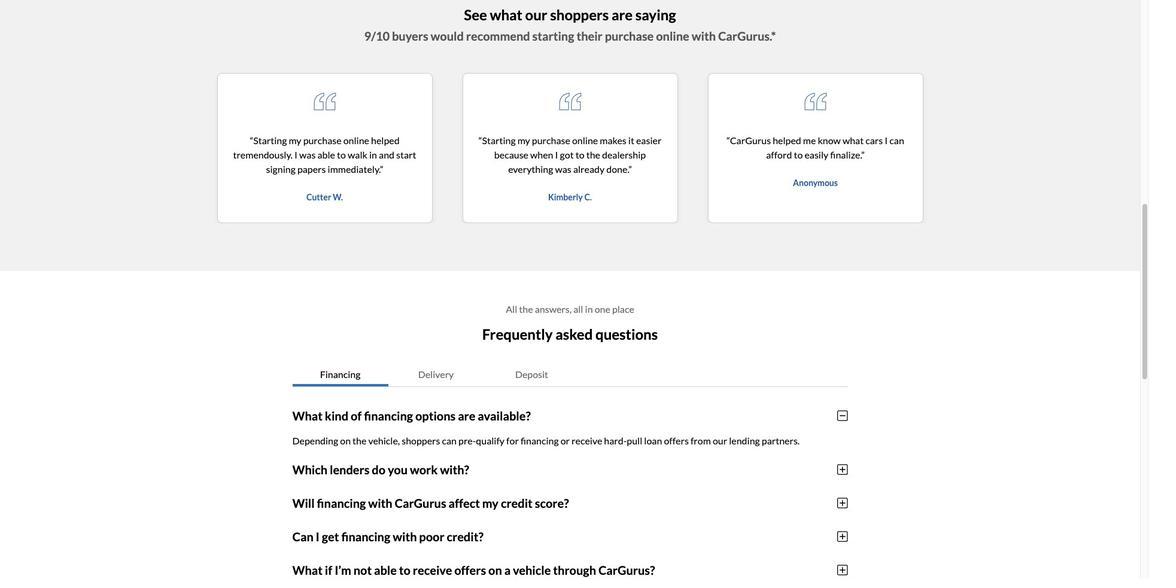 Task type: describe. For each thing, give the bounding box(es) containing it.
score?
[[535, 496, 569, 510]]

all
[[506, 303, 517, 315]]

starting for because
[[482, 135, 516, 146]]

9/10
[[364, 29, 390, 43]]

credit
[[501, 496, 533, 510]]

cargurus inside dropdown button
[[395, 496, 446, 510]]

kimberly
[[548, 192, 583, 202]]

because
[[494, 149, 528, 160]]

what inside see what our shoppers are saying 9/10 buyers would recommend starting their purchase online with cargurus.*
[[490, 6, 522, 23]]

kimberly c.
[[548, 192, 592, 202]]

0 vertical spatial offers
[[664, 435, 689, 446]]

place
[[612, 303, 634, 315]]

done.
[[606, 163, 628, 175]]

vehicle,
[[368, 435, 400, 446]]

are inside see what our shoppers are saying 9/10 buyers would recommend starting their purchase online with cargurus.*
[[612, 6, 633, 23]]

the inside the starting my purchase online makes it easier because when i got to the dealership everything was already done.
[[586, 149, 600, 160]]

to inside the starting my purchase online makes it easier because when i got to the dealership everything was already done.
[[576, 149, 584, 160]]

able inside the starting my purchase online helped tremendously. i was able to walk in and start signing papers immediately.
[[317, 149, 335, 160]]

afford
[[766, 149, 792, 160]]

1 vertical spatial shoppers
[[402, 435, 440, 446]]

pre-
[[458, 435, 476, 446]]

1 horizontal spatial in
[[585, 303, 593, 315]]

see what our shoppers are saying 9/10 buyers would recommend starting their purchase online with cargurus.*
[[364, 6, 776, 43]]

online inside see what our shoppers are saying 9/10 buyers would recommend starting their purchase online with cargurus.*
[[656, 29, 689, 43]]

what if i'm not able to receive offers on a vehicle through cargurus?
[[292, 563, 655, 577]]

was inside the starting my purchase online helped tremendously. i was able to walk in and start signing papers immediately.
[[299, 149, 316, 160]]

what kind of financing options are available? button
[[292, 399, 848, 433]]

through
[[553, 563, 596, 577]]

walk
[[348, 149, 367, 160]]

cargurus?
[[598, 563, 655, 577]]

asked
[[556, 326, 593, 343]]

got
[[560, 149, 574, 160]]

with inside dropdown button
[[368, 496, 392, 510]]

signing
[[266, 163, 296, 175]]

get
[[322, 529, 339, 544]]

it
[[628, 135, 634, 146]]

easier
[[636, 135, 662, 146]]

can
[[292, 529, 313, 544]]

frequently
[[482, 326, 553, 343]]

all
[[573, 303, 583, 315]]

know
[[818, 135, 841, 146]]

of
[[351, 409, 362, 423]]

available?
[[478, 409, 531, 423]]

from
[[691, 435, 711, 446]]

qualify
[[476, 435, 505, 446]]

papers
[[297, 163, 326, 175]]

what for what kind of financing options are available?
[[292, 409, 323, 423]]

hard-
[[604, 435, 627, 446]]

with?
[[440, 462, 469, 477]]

start
[[396, 149, 416, 160]]

i inside the starting my purchase online helped tremendously. i was able to walk in and start signing papers immediately.
[[294, 149, 297, 160]]

credit?
[[447, 529, 483, 544]]

dealership
[[602, 149, 646, 160]]

financing inside what kind of financing options are available? dropdown button
[[364, 409, 413, 423]]

deposit tab
[[484, 363, 580, 386]]

financing
[[320, 369, 360, 380]]

what inside cargurus helped me know what cars i can afford to easily finalize.
[[843, 135, 864, 146]]

1 horizontal spatial the
[[519, 303, 533, 315]]

a
[[504, 563, 511, 577]]

w.
[[333, 192, 343, 202]]

which lenders do you work with? button
[[292, 453, 848, 486]]

their
[[577, 29, 603, 43]]

will
[[292, 496, 315, 510]]

financing left 'or'
[[521, 435, 559, 446]]

0 horizontal spatial can
[[442, 435, 457, 446]]

my for was
[[289, 135, 301, 146]]

plus square image for what if i'm not able to receive offers on a vehicle through cargurus?
[[837, 564, 848, 576]]

lenders
[[330, 462, 370, 477]]

which
[[292, 462, 327, 477]]

cutter
[[306, 192, 331, 202]]

not
[[353, 563, 372, 577]]

plus square image for can i get financing with poor credit?
[[837, 531, 848, 543]]

financing tab
[[292, 363, 388, 386]]

minus square image
[[837, 410, 848, 422]]

financing inside will financing with cargurus affect my credit score? dropdown button
[[317, 496, 366, 510]]

do
[[372, 462, 385, 477]]

can i get financing with poor credit?
[[292, 529, 483, 544]]

one
[[595, 303, 610, 315]]

on inside "dropdown button"
[[488, 563, 502, 577]]

me
[[803, 135, 816, 146]]

can i get financing with poor credit? button
[[292, 520, 848, 553]]



Task type: vqa. For each thing, say whether or not it's contained in the screenshot.
the rightmost Front
no



Task type: locate. For each thing, give the bounding box(es) containing it.
purchase up papers
[[303, 135, 341, 146]]

lending
[[729, 435, 760, 446]]

offers inside "dropdown button"
[[454, 563, 486, 577]]

1 helped from the left
[[371, 135, 400, 146]]

was up papers
[[299, 149, 316, 160]]

on left a
[[488, 563, 502, 577]]

plus square image inside what if i'm not able to receive offers on a vehicle through cargurus? "dropdown button"
[[837, 564, 848, 576]]

starting my purchase online makes it easier because when i got to the dealership everything was already done.
[[482, 135, 662, 175]]

immediately.
[[328, 163, 380, 175]]

when
[[530, 149, 553, 160]]

1 plus square image from the top
[[837, 497, 848, 509]]

i inside dropdown button
[[316, 529, 320, 544]]

1 horizontal spatial receive
[[572, 435, 602, 446]]

able
[[317, 149, 335, 160], [374, 563, 397, 577]]

financing up the "vehicle,"
[[364, 409, 413, 423]]

to left easily on the right top of page
[[794, 149, 803, 160]]

1 horizontal spatial shoppers
[[550, 6, 609, 23]]

1 horizontal spatial on
[[488, 563, 502, 577]]

my inside will financing with cargurus affect my credit score? dropdown button
[[482, 496, 499, 510]]

1 vertical spatial plus square image
[[837, 531, 848, 543]]

what up recommend
[[490, 6, 522, 23]]

starting
[[253, 135, 287, 146], [482, 135, 516, 146]]

depending on the vehicle, shoppers can pre-qualify for financing or receive hard-pull loan offers from our lending partners.
[[292, 435, 800, 446]]

0 horizontal spatial shoppers
[[402, 435, 440, 446]]

affect
[[449, 496, 480, 510]]

0 horizontal spatial our
[[525, 6, 547, 23]]

the right "all"
[[519, 303, 533, 315]]

online inside the starting my purchase online helped tremendously. i was able to walk in and start signing papers immediately.
[[343, 135, 369, 146]]

our up starting
[[525, 6, 547, 23]]

0 vertical spatial what
[[490, 6, 522, 23]]

2 horizontal spatial my
[[517, 135, 530, 146]]

offers
[[664, 435, 689, 446], [454, 563, 486, 577]]

starting inside the starting my purchase online helped tremendously. i was able to walk in and start signing papers immediately.
[[253, 135, 287, 146]]

2 vertical spatial with
[[393, 529, 417, 544]]

can left pre-
[[442, 435, 457, 446]]

able up papers
[[317, 149, 335, 160]]

answers,
[[535, 303, 572, 315]]

able right not
[[374, 563, 397, 577]]

all the answers, all in one place
[[506, 303, 634, 315]]

2 plus square image from the top
[[837, 531, 848, 543]]

options
[[415, 409, 456, 423]]

i
[[885, 135, 888, 146], [294, 149, 297, 160], [555, 149, 558, 160], [316, 529, 320, 544]]

0 horizontal spatial was
[[299, 149, 316, 160]]

are left the saying at the right
[[612, 6, 633, 23]]

1 horizontal spatial online
[[572, 135, 598, 146]]

purchase inside see what our shoppers are saying 9/10 buyers would recommend starting their purchase online with cargurus.*
[[605, 29, 654, 43]]

online for starting my purchase online makes it easier because when i got to the dealership everything was already done.
[[572, 135, 598, 146]]

1 horizontal spatial starting
[[482, 135, 516, 146]]

what kind of financing options are available?
[[292, 409, 531, 423]]

helped up afford
[[773, 135, 801, 146]]

can right cars
[[889, 135, 904, 146]]

0 horizontal spatial able
[[317, 149, 335, 160]]

anonymous
[[793, 178, 838, 188]]

receive right 'or'
[[572, 435, 602, 446]]

to
[[337, 149, 346, 160], [576, 149, 584, 160], [794, 149, 803, 160], [399, 563, 411, 577]]

receive
[[572, 435, 602, 446], [413, 563, 452, 577]]

cargurus.*
[[718, 29, 776, 43]]

0 horizontal spatial cargurus
[[395, 496, 446, 510]]

frequently asked questions
[[482, 326, 658, 343]]

1 vertical spatial are
[[458, 409, 475, 423]]

0 horizontal spatial purchase
[[303, 135, 341, 146]]

plus square image inside the which lenders do you work with? dropdown button
[[837, 464, 848, 476]]

helped inside cargurus helped me know what cars i can afford to easily finalize.
[[773, 135, 801, 146]]

1 vertical spatial was
[[555, 163, 571, 175]]

1 horizontal spatial my
[[482, 496, 499, 510]]

1 vertical spatial the
[[519, 303, 533, 315]]

0 vertical spatial in
[[369, 149, 377, 160]]

purchase inside the starting my purchase online makes it easier because when i got to the dealership everything was already done.
[[532, 135, 570, 146]]

our inside see what our shoppers are saying 9/10 buyers would recommend starting their purchase online with cargurus.*
[[525, 6, 547, 23]]

1 vertical spatial in
[[585, 303, 593, 315]]

with down which lenders do you work with?
[[368, 496, 392, 510]]

with left cargurus.*
[[692, 29, 716, 43]]

i left "get"
[[316, 529, 320, 544]]

what up finalize.
[[843, 135, 864, 146]]

online inside the starting my purchase online makes it easier because when i got to the dealership everything was already done.
[[572, 135, 598, 146]]

i right cars
[[885, 135, 888, 146]]

delivery tab
[[388, 363, 484, 386]]

in
[[369, 149, 377, 160], [585, 303, 593, 315]]

1 plus square image from the top
[[837, 464, 848, 476]]

shoppers inside see what our shoppers are saying 9/10 buyers would recommend starting their purchase online with cargurus.*
[[550, 6, 609, 23]]

can inside cargurus helped me know what cars i can afford to easily finalize.
[[889, 135, 904, 146]]

0 horizontal spatial offers
[[454, 563, 486, 577]]

deposit
[[515, 369, 548, 380]]

my for because
[[517, 135, 530, 146]]

online up got
[[572, 135, 598, 146]]

on
[[340, 435, 351, 446], [488, 563, 502, 577]]

or
[[561, 435, 570, 446]]

0 vertical spatial cargurus
[[730, 135, 771, 146]]

0 horizontal spatial are
[[458, 409, 475, 423]]

1 horizontal spatial helped
[[773, 135, 801, 146]]

2 plus square image from the top
[[837, 564, 848, 576]]

was inside the starting my purchase online makes it easier because when i got to the dealership everything was already done.
[[555, 163, 571, 175]]

with inside dropdown button
[[393, 529, 417, 544]]

0 horizontal spatial what
[[490, 6, 522, 23]]

purchase for starting my purchase online makes it easier because when i got to the dealership everything was already done.
[[532, 135, 570, 146]]

was
[[299, 149, 316, 160], [555, 163, 571, 175]]

with inside see what our shoppers are saying 9/10 buyers would recommend starting their purchase online with cargurus.*
[[692, 29, 716, 43]]

the
[[586, 149, 600, 160], [519, 303, 533, 315], [353, 435, 366, 446]]

helped inside the starting my purchase online helped tremendously. i was able to walk in and start signing papers immediately.
[[371, 135, 400, 146]]

2 horizontal spatial online
[[656, 29, 689, 43]]

i inside the starting my purchase online makes it easier because when i got to the dealership everything was already done.
[[555, 149, 558, 160]]

0 vertical spatial shoppers
[[550, 6, 609, 23]]

plus square image inside will financing with cargurus affect my credit score? dropdown button
[[837, 497, 848, 509]]

poor
[[419, 529, 444, 544]]

2 what from the top
[[292, 563, 323, 577]]

to inside "dropdown button"
[[399, 563, 411, 577]]

what left if
[[292, 563, 323, 577]]

makes
[[600, 135, 626, 146]]

cars
[[866, 135, 883, 146]]

are inside dropdown button
[[458, 409, 475, 423]]

helped up and on the top of the page
[[371, 135, 400, 146]]

in right "all"
[[585, 303, 593, 315]]

1 vertical spatial able
[[374, 563, 397, 577]]

would
[[431, 29, 464, 43]]

tab list
[[292, 363, 848, 387]]

i up signing
[[294, 149, 297, 160]]

0 horizontal spatial with
[[368, 496, 392, 510]]

0 horizontal spatial on
[[340, 435, 351, 446]]

1 vertical spatial on
[[488, 563, 502, 577]]

1 horizontal spatial cargurus
[[730, 135, 771, 146]]

starting inside the starting my purchase online makes it easier because when i got to the dealership everything was already done.
[[482, 135, 516, 146]]

cargurus up afford
[[730, 135, 771, 146]]

financing down lenders
[[317, 496, 366, 510]]

pull
[[627, 435, 642, 446]]

able inside "dropdown button"
[[374, 563, 397, 577]]

plus square image
[[837, 464, 848, 476], [837, 564, 848, 576]]

work
[[410, 462, 438, 477]]

tab list containing financing
[[292, 363, 848, 387]]

partners.
[[762, 435, 800, 446]]

1 horizontal spatial with
[[393, 529, 417, 544]]

purchase inside the starting my purchase online helped tremendously. i was able to walk in and start signing papers immediately.
[[303, 135, 341, 146]]

financing up not
[[341, 529, 390, 544]]

0 horizontal spatial my
[[289, 135, 301, 146]]

will financing with cargurus affect my credit score?
[[292, 496, 569, 510]]

in inside the starting my purchase online helped tremendously. i was able to walk in and start signing papers immediately.
[[369, 149, 377, 160]]

shoppers down what kind of financing options are available?
[[402, 435, 440, 446]]

cargurus helped me know what cars i can afford to easily finalize.
[[730, 135, 904, 160]]

finalize.
[[830, 149, 861, 160]]

cutter w.
[[306, 192, 343, 202]]

shoppers
[[550, 6, 609, 23], [402, 435, 440, 446]]

i left got
[[555, 149, 558, 160]]

0 horizontal spatial in
[[369, 149, 377, 160]]

0 vertical spatial able
[[317, 149, 335, 160]]

0 vertical spatial the
[[586, 149, 600, 160]]

0 vertical spatial plus square image
[[837, 464, 848, 476]]

online up walk
[[343, 135, 369, 146]]

1 vertical spatial receive
[[413, 563, 452, 577]]

our right from
[[713, 435, 727, 446]]

buyers
[[392, 29, 428, 43]]

plus square image for which lenders do you work with?
[[837, 464, 848, 476]]

starting up tremendously.
[[253, 135, 287, 146]]

i'm
[[335, 563, 351, 577]]

2 horizontal spatial the
[[586, 149, 600, 160]]

1 horizontal spatial what
[[843, 135, 864, 146]]

what inside what if i'm not able to receive offers on a vehicle through cargurus? "dropdown button"
[[292, 563, 323, 577]]

purchase
[[605, 29, 654, 43], [303, 135, 341, 146], [532, 135, 570, 146]]

see
[[464, 6, 487, 23]]

starting up because
[[482, 135, 516, 146]]

1 horizontal spatial our
[[713, 435, 727, 446]]

shoppers up their at right
[[550, 6, 609, 23]]

0 horizontal spatial online
[[343, 135, 369, 146]]

cargurus
[[730, 135, 771, 146], [395, 496, 446, 510]]

0 horizontal spatial helped
[[371, 135, 400, 146]]

0 horizontal spatial the
[[353, 435, 366, 446]]

1 vertical spatial offers
[[454, 563, 486, 577]]

1 vertical spatial with
[[368, 496, 392, 510]]

easily
[[805, 149, 828, 160]]

in left and on the top of the page
[[369, 149, 377, 160]]

to left walk
[[337, 149, 346, 160]]

1 horizontal spatial are
[[612, 6, 633, 23]]

1 vertical spatial can
[[442, 435, 457, 446]]

online down the saying at the right
[[656, 29, 689, 43]]

what
[[292, 409, 323, 423], [292, 563, 323, 577]]

1 vertical spatial what
[[843, 135, 864, 146]]

which lenders do you work with?
[[292, 462, 469, 477]]

plus square image for will financing with cargurus affect my credit score?
[[837, 497, 848, 509]]

0 vertical spatial with
[[692, 29, 716, 43]]

plus square image inside can i get financing with poor credit? dropdown button
[[837, 531, 848, 543]]

cargurus inside cargurus helped me know what cars i can afford to easily finalize.
[[730, 135, 771, 146]]

my up signing
[[289, 135, 301, 146]]

cargurus down work
[[395, 496, 446, 510]]

1 what from the top
[[292, 409, 323, 423]]

1 vertical spatial what
[[292, 563, 323, 577]]

online for starting my purchase online helped tremendously. i was able to walk in and start signing papers immediately.
[[343, 135, 369, 146]]

kind
[[325, 409, 348, 423]]

2 starting from the left
[[482, 135, 516, 146]]

to inside cargurus helped me know what cars i can afford to easily finalize.
[[794, 149, 803, 160]]

1 vertical spatial cargurus
[[395, 496, 446, 510]]

what
[[490, 6, 522, 23], [843, 135, 864, 146]]

what up depending
[[292, 409, 323, 423]]

1 horizontal spatial able
[[374, 563, 397, 577]]

what if i'm not able to receive offers on a vehicle through cargurus? button
[[292, 553, 848, 579]]

you
[[388, 462, 408, 477]]

1 horizontal spatial can
[[889, 135, 904, 146]]

to right got
[[576, 149, 584, 160]]

my inside the starting my purchase online makes it easier because when i got to the dealership everything was already done.
[[517, 135, 530, 146]]

0 vertical spatial what
[[292, 409, 323, 423]]

the left the "vehicle,"
[[353, 435, 366, 446]]

0 vertical spatial can
[[889, 135, 904, 146]]

purchase up when
[[532, 135, 570, 146]]

are up pre-
[[458, 409, 475, 423]]

2 vertical spatial the
[[353, 435, 366, 446]]

0 vertical spatial are
[[612, 6, 633, 23]]

1 starting from the left
[[253, 135, 287, 146]]

c.
[[584, 192, 592, 202]]

plus square image
[[837, 497, 848, 509], [837, 531, 848, 543]]

my up because
[[517, 135, 530, 146]]

my right 'affect'
[[482, 496, 499, 510]]

0 horizontal spatial receive
[[413, 563, 452, 577]]

what for what if i'm not able to receive offers on a vehicle through cargurus?
[[292, 563, 323, 577]]

everything
[[508, 163, 553, 175]]

my inside the starting my purchase online helped tremendously. i was able to walk in and start signing papers immediately.
[[289, 135, 301, 146]]

purchase for starting my purchase online helped tremendously. i was able to walk in and start signing papers immediately.
[[303, 135, 341, 146]]

receive down poor
[[413, 563, 452, 577]]

0 vertical spatial was
[[299, 149, 316, 160]]

questions
[[595, 326, 658, 343]]

0 vertical spatial our
[[525, 6, 547, 23]]

saying
[[635, 6, 676, 23]]

financing inside can i get financing with poor credit? dropdown button
[[341, 529, 390, 544]]

vehicle
[[513, 563, 551, 577]]

1 horizontal spatial purchase
[[532, 135, 570, 146]]

offers right "loan"
[[664, 435, 689, 446]]

1 horizontal spatial offers
[[664, 435, 689, 446]]

starting
[[532, 29, 574, 43]]

the up already
[[586, 149, 600, 160]]

helped
[[371, 135, 400, 146], [773, 135, 801, 146]]

0 vertical spatial receive
[[572, 435, 602, 446]]

recommend
[[466, 29, 530, 43]]

2 horizontal spatial purchase
[[605, 29, 654, 43]]

on down kind
[[340, 435, 351, 446]]

1 horizontal spatial was
[[555, 163, 571, 175]]

i inside cargurus helped me know what cars i can afford to easily finalize.
[[885, 135, 888, 146]]

offers down credit?
[[454, 563, 486, 577]]

if
[[325, 563, 332, 577]]

already
[[573, 163, 605, 175]]

0 horizontal spatial starting
[[253, 135, 287, 146]]

loan
[[644, 435, 662, 446]]

starting my purchase online helped tremendously. i was able to walk in and start signing papers immediately.
[[233, 135, 416, 175]]

can
[[889, 135, 904, 146], [442, 435, 457, 446]]

to inside the starting my purchase online helped tremendously. i was able to walk in and start signing papers immediately.
[[337, 149, 346, 160]]

tremendously.
[[233, 149, 293, 160]]

delivery
[[418, 369, 454, 380]]

2 helped from the left
[[773, 135, 801, 146]]

1 vertical spatial our
[[713, 435, 727, 446]]

starting for was
[[253, 135, 287, 146]]

receive inside "dropdown button"
[[413, 563, 452, 577]]

will financing with cargurus affect my credit score? button
[[292, 486, 848, 520]]

with left poor
[[393, 529, 417, 544]]

1 vertical spatial plus square image
[[837, 564, 848, 576]]

to down can i get financing with poor credit?
[[399, 563, 411, 577]]

depending
[[292, 435, 338, 446]]

purchase down the saying at the right
[[605, 29, 654, 43]]

2 horizontal spatial with
[[692, 29, 716, 43]]

was down got
[[555, 163, 571, 175]]

what inside what kind of financing options are available? dropdown button
[[292, 409, 323, 423]]

0 vertical spatial plus square image
[[837, 497, 848, 509]]

0 vertical spatial on
[[340, 435, 351, 446]]



